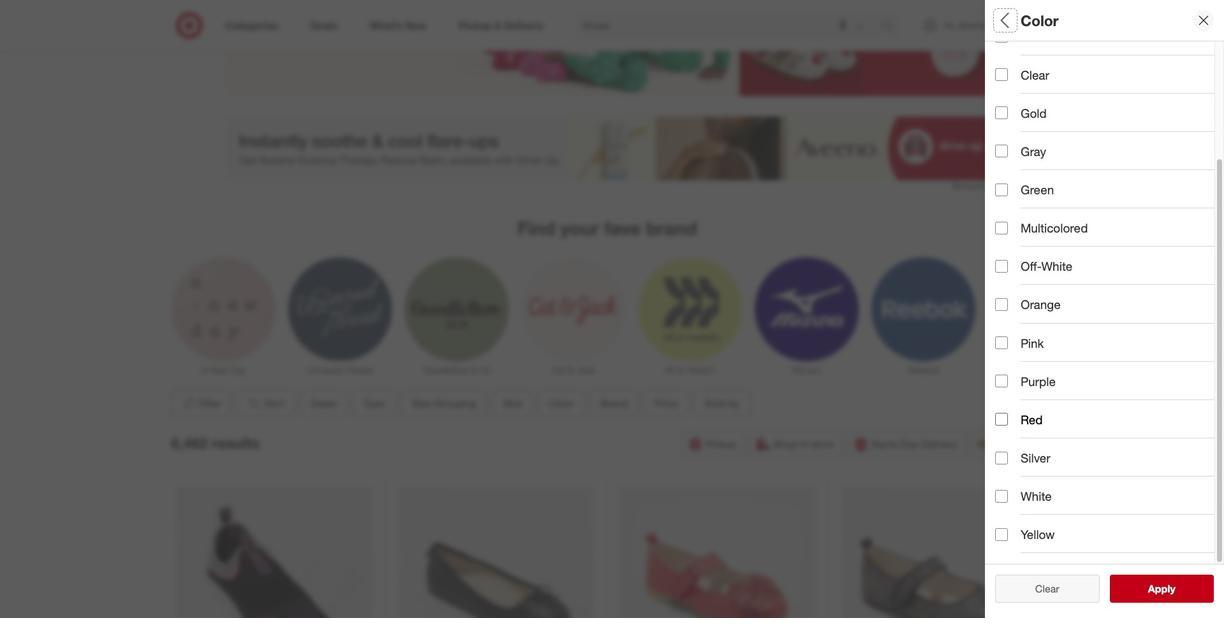 Task type: locate. For each thing, give the bounding box(es) containing it.
color button
[[996, 220, 1225, 265], [538, 390, 585, 418]]

1 vertical spatial brand button
[[590, 390, 639, 418]]

1 horizontal spatial brand
[[996, 278, 1031, 293]]

1 vertical spatial price button
[[644, 390, 689, 418]]

1 vertical spatial color button
[[538, 390, 585, 418]]

search
[[877, 20, 907, 33]]

off-white
[[1021, 259, 1073, 274]]

0 vertical spatial white
[[1042, 259, 1073, 274]]

sold down motion
[[705, 398, 726, 410]]

0 horizontal spatial sold by
[[705, 398, 740, 410]]

apply
[[1149, 583, 1176, 596]]

all inside 'dialog'
[[996, 11, 1013, 29]]

size grouping inside all filters 'dialog'
[[996, 144, 1077, 159]]

Pink checkbox
[[996, 337, 1009, 350]]

slippers
[[365, 5, 408, 20]]

all up brown "checkbox"
[[996, 11, 1013, 29]]

2 vertical spatial color
[[549, 398, 574, 410]]

white
[[1042, 259, 1073, 274], [1021, 489, 1052, 504]]

reebok link
[[872, 258, 976, 377]]

1 horizontal spatial deals button
[[996, 41, 1225, 86]]

0 vertical spatial size button
[[996, 175, 1225, 220]]

orange
[[1021, 298, 1061, 312]]

clear button
[[996, 575, 1100, 604]]

1 vertical spatial day
[[901, 439, 919, 451]]

0 vertical spatial price
[[996, 323, 1026, 337]]

brand
[[996, 278, 1031, 293], [601, 398, 628, 410]]

out
[[1064, 455, 1082, 470]]

2 & from the left
[[568, 365, 574, 376]]

deals down universal
[[311, 398, 337, 410]]

results right see
[[1157, 583, 1190, 596]]

universal thread image
[[288, 258, 392, 362]]

0 vertical spatial color button
[[996, 220, 1225, 265]]

clear for clear all
[[1030, 583, 1054, 596]]

size grouping
[[996, 144, 1077, 159], [412, 398, 476, 410]]

0 horizontal spatial &
[[471, 365, 477, 376]]

delivery
[[922, 439, 958, 451]]

0 vertical spatial by
[[1025, 367, 1038, 382]]

0 vertical spatial deals button
[[996, 41, 1225, 86]]

cat & jack image
[[522, 258, 626, 362]]

Brown checkbox
[[996, 30, 1009, 43]]

by inside all filters 'dialog'
[[1025, 367, 1038, 382]]

search button
[[877, 11, 907, 42]]

1 horizontal spatial sold
[[996, 367, 1022, 382]]

size grouping down goodfellow
[[412, 398, 476, 410]]

apply button
[[1110, 575, 1215, 604]]

new
[[209, 365, 227, 376]]

deals button
[[996, 41, 1225, 86], [300, 390, 347, 418]]

0 horizontal spatial day
[[230, 365, 245, 376]]

all
[[1056, 583, 1066, 596]]

sold by down motion
[[705, 398, 740, 410]]

day right same
[[901, 439, 919, 451]]

type down clear checkbox
[[996, 99, 1023, 114]]

1 horizontal spatial type button
[[996, 86, 1225, 131]]

1 vertical spatial all
[[665, 365, 675, 376]]

0 horizontal spatial color button
[[538, 390, 585, 418]]

Red checkbox
[[996, 414, 1009, 426]]

sold
[[996, 367, 1022, 382], [705, 398, 726, 410]]

size grouping down gold
[[996, 144, 1077, 159]]

goodfellow & co image
[[405, 258, 509, 362]]

price down orange "option"
[[996, 323, 1026, 337]]

price
[[996, 323, 1026, 337], [655, 398, 678, 410]]

price down 'in'
[[655, 398, 678, 410]]

1 vertical spatial color
[[996, 233, 1027, 248]]

purple
[[1021, 374, 1056, 389]]

& right cat
[[568, 365, 574, 376]]

0 vertical spatial grouping
[[1023, 144, 1077, 159]]

0 horizontal spatial price button
[[644, 390, 689, 418]]

day
[[230, 365, 245, 376], [901, 439, 919, 451]]

0 horizontal spatial grouping
[[434, 398, 476, 410]]

type inside all filters 'dialog'
[[996, 99, 1023, 114]]

sold by button
[[996, 354, 1225, 399], [694, 390, 750, 418]]

results right 6,462
[[212, 434, 260, 452]]

sold down pink "option"
[[996, 367, 1022, 382]]

toddler girls' melanie dressy ballet flats - cat & jack™ red image
[[620, 487, 817, 619], [620, 487, 817, 619]]

1 vertical spatial size grouping button
[[401, 390, 487, 418]]

1 vertical spatial sold
[[705, 398, 726, 410]]

0 horizontal spatial price
[[655, 398, 678, 410]]

0 horizontal spatial size button
[[492, 390, 533, 418]]

1 horizontal spatial &
[[568, 365, 574, 376]]

type down thread
[[363, 398, 385, 410]]

day inside same day delivery button
[[901, 439, 919, 451]]

1 vertical spatial deals
[[311, 398, 337, 410]]

0 horizontal spatial deals
[[311, 398, 337, 410]]

find your fave brand
[[518, 217, 698, 240]]

co
[[479, 365, 491, 376]]

1 horizontal spatial color button
[[996, 220, 1225, 265]]

1 horizontal spatial sold by
[[996, 367, 1038, 382]]

1 horizontal spatial price button
[[996, 309, 1225, 354]]

advertisement region
[[225, 117, 990, 180]]

clear left all
[[1030, 583, 1054, 596]]

& left co
[[471, 365, 477, 376]]

1 horizontal spatial day
[[901, 439, 919, 451]]

Purple checkbox
[[996, 375, 1009, 388]]

deals down brown "checkbox"
[[996, 55, 1028, 69]]

type
[[996, 99, 1023, 114], [363, 398, 385, 410]]

& inside 'link'
[[568, 365, 574, 376]]

all filters
[[996, 11, 1057, 29]]

deals
[[996, 55, 1028, 69], [311, 398, 337, 410]]

0 vertical spatial brand
[[996, 278, 1031, 293]]

by right purple 'option'
[[1025, 367, 1038, 382]]

1 horizontal spatial deals
[[996, 55, 1028, 69]]

0 horizontal spatial type button
[[352, 390, 396, 418]]

0 vertical spatial sold by
[[996, 367, 1038, 382]]

color
[[1021, 11, 1059, 29], [996, 233, 1027, 248], [549, 398, 574, 410]]

color dialog
[[986, 0, 1225, 619]]

same day delivery
[[872, 439, 958, 451]]

by up pickup
[[729, 398, 740, 410]]

1 horizontal spatial grouping
[[1023, 144, 1077, 159]]

1 vertical spatial results
[[1157, 583, 1190, 596]]

1 & from the left
[[471, 365, 477, 376]]

day right new
[[230, 365, 245, 376]]

a new day image
[[171, 258, 275, 362]]

1 horizontal spatial results
[[1157, 583, 1190, 596]]

0 horizontal spatial brand button
[[590, 390, 639, 418]]

all in motion image
[[638, 258, 742, 362]]

Gray checkbox
[[996, 145, 1009, 158]]

all.
[[429, 5, 444, 20]]

1 horizontal spatial all
[[996, 11, 1013, 29]]

cat & jack link
[[522, 258, 626, 377]]

your
[[561, 217, 600, 240]]

see results
[[1135, 583, 1190, 596]]

0 vertical spatial results
[[212, 434, 260, 452]]

asics image
[[989, 258, 1093, 362]]

clear for clear button
[[1036, 583, 1060, 596]]

1 vertical spatial brand
[[601, 398, 628, 410]]

1 vertical spatial deals button
[[300, 390, 347, 418]]

holiday
[[323, 5, 362, 20]]

clear inside clear all button
[[1030, 583, 1054, 596]]

results
[[212, 434, 260, 452], [1157, 583, 1190, 596]]

mizuno link
[[755, 258, 859, 377]]

clear
[[1021, 67, 1050, 82], [1030, 583, 1054, 596], [1036, 583, 1060, 596]]

clear all
[[1030, 583, 1066, 596]]

cat
[[552, 365, 566, 376]]

white down multicolored
[[1042, 259, 1073, 274]]

0 vertical spatial brand button
[[996, 265, 1225, 309]]

girls' diana slip-on ballet flats - cat & jack™ image
[[398, 487, 595, 619], [398, 487, 595, 619]]

universal thread
[[306, 365, 374, 376]]

by
[[1025, 367, 1038, 382], [729, 398, 740, 410]]

1 vertical spatial by
[[729, 398, 740, 410]]

Gold checkbox
[[996, 107, 1009, 119]]

sort
[[265, 398, 284, 410]]

grouping down goodfellow & co
[[434, 398, 476, 410]]

0 vertical spatial day
[[230, 365, 245, 376]]

goodfellow & co link
[[405, 258, 509, 377]]

results inside button
[[1157, 583, 1190, 596]]

0 horizontal spatial sold
[[705, 398, 726, 410]]

filter
[[199, 398, 221, 410]]

0 vertical spatial size grouping button
[[996, 131, 1225, 175]]

0 horizontal spatial size grouping
[[412, 398, 476, 410]]

0 horizontal spatial deals button
[[300, 390, 347, 418]]

reebok image
[[872, 258, 976, 362]]

all left 'in'
[[665, 365, 675, 376]]

sold by
[[996, 367, 1038, 382], [705, 398, 740, 410]]

all for all filters
[[996, 11, 1013, 29]]

sort button
[[236, 390, 295, 418]]

Clear checkbox
[[996, 68, 1009, 81]]

0 vertical spatial deals
[[996, 55, 1028, 69]]

size button
[[996, 175, 1225, 220], [492, 390, 533, 418]]

1 horizontal spatial sold by button
[[996, 354, 1225, 399]]

size
[[996, 144, 1020, 159], [996, 189, 1020, 203], [412, 398, 431, 410], [503, 398, 522, 410]]

of
[[1085, 455, 1096, 470]]

1 horizontal spatial by
[[1025, 367, 1038, 382]]

1 horizontal spatial price
[[996, 323, 1026, 337]]

0 vertical spatial sold
[[996, 367, 1022, 382]]

1 vertical spatial size grouping
[[412, 398, 476, 410]]

size grouping button
[[996, 131, 1225, 175], [401, 390, 487, 418]]

speedo women's surf strider water shoes image
[[176, 487, 373, 619], [176, 487, 373, 619]]

clear inside clear button
[[1036, 583, 1060, 596]]

grouping up green
[[1023, 144, 1077, 159]]

goodfellow
[[423, 365, 469, 376]]

0 vertical spatial type
[[996, 99, 1023, 114]]

pickup button
[[683, 431, 745, 459]]

&
[[471, 365, 477, 376], [568, 365, 574, 376]]

0 vertical spatial type button
[[996, 86, 1225, 131]]

off-
[[1021, 259, 1042, 274]]

Include out of stock checkbox
[[996, 456, 1009, 469]]

0 vertical spatial all
[[996, 11, 1013, 29]]

clear down the yellow
[[1036, 583, 1060, 596]]

red
[[1021, 413, 1043, 427]]

1 horizontal spatial type
[[996, 99, 1023, 114]]

0 horizontal spatial results
[[212, 434, 260, 452]]

1 vertical spatial size button
[[492, 390, 533, 418]]

mizuno
[[792, 365, 822, 376]]

clear all button
[[996, 575, 1100, 604]]

1 vertical spatial sold by
[[705, 398, 740, 410]]

0 horizontal spatial all
[[665, 365, 675, 376]]

white right white checkbox at the right
[[1021, 489, 1052, 504]]

1 vertical spatial type button
[[352, 390, 396, 418]]

0 vertical spatial color
[[1021, 11, 1059, 29]]

toddler girls' anastasia dressy ballet flats - cat & jack™ image
[[842, 487, 1039, 619], [842, 487, 1039, 619]]

0 vertical spatial price button
[[996, 309, 1225, 354]]

0 horizontal spatial brand
[[601, 398, 628, 410]]

1 horizontal spatial size grouping button
[[996, 131, 1225, 175]]

0 vertical spatial size grouping
[[996, 144, 1077, 159]]

sold by down pink "option"
[[996, 367, 1038, 382]]

1 vertical spatial type
[[363, 398, 385, 410]]

0 horizontal spatial sold by button
[[694, 390, 750, 418]]

universal thread link
[[288, 258, 392, 377]]

1 horizontal spatial size grouping
[[996, 144, 1077, 159]]



Task type: describe. For each thing, give the bounding box(es) containing it.
1 vertical spatial price
[[655, 398, 678, 410]]

results for 6,462 results
[[212, 434, 260, 452]]

& for goodfellow
[[471, 365, 477, 376]]

White checkbox
[[996, 490, 1009, 503]]

gold
[[1021, 106, 1047, 120]]

green
[[1021, 182, 1055, 197]]

universal
[[306, 365, 343, 376]]

reebok
[[908, 365, 939, 376]]

shop in store button
[[750, 431, 843, 459]]

sponsored
[[953, 181, 990, 191]]

mizuno image
[[755, 258, 859, 362]]

all filters dialog
[[986, 0, 1225, 619]]

filter button
[[171, 390, 231, 418]]

include out of stock
[[1021, 455, 1129, 470]]

goodfellow & co
[[423, 365, 491, 376]]

brown
[[1021, 29, 1056, 44]]

color inside dialog
[[1021, 11, 1059, 29]]

silver
[[1021, 451, 1051, 466]]

grouping inside all filters 'dialog'
[[1023, 144, 1077, 159]]

jack
[[576, 365, 595, 376]]

thread
[[346, 365, 374, 376]]

2 link
[[1013, 11, 1041, 40]]

price button inside all filters 'dialog'
[[996, 309, 1225, 354]]

with colorful holiday slippers for all.
[[253, 5, 444, 20]]

shop in store
[[774, 439, 835, 451]]

fpo/apo
[[996, 412, 1051, 427]]

6,462 results
[[171, 434, 260, 452]]

find
[[518, 217, 556, 240]]

same
[[872, 439, 898, 451]]

shop
[[774, 439, 798, 451]]

Silver checkbox
[[996, 452, 1009, 465]]

0 horizontal spatial type
[[363, 398, 385, 410]]

clear right clear checkbox
[[1021, 67, 1050, 82]]

gray
[[1021, 144, 1047, 159]]

pickup
[[706, 439, 737, 451]]

day inside 'a new day' link
[[230, 365, 245, 376]]

Orange checkbox
[[996, 299, 1009, 311]]

1 horizontal spatial brand button
[[996, 265, 1225, 309]]

a new day
[[201, 365, 245, 376]]

colorful
[[279, 5, 320, 20]]

Yellow checkbox
[[996, 529, 1009, 542]]

a new day link
[[171, 258, 275, 377]]

all in motion link
[[638, 258, 742, 377]]

fave
[[605, 217, 641, 240]]

sold by inside all filters 'dialog'
[[996, 367, 1038, 382]]

cat & jack
[[552, 365, 595, 376]]

for
[[411, 5, 426, 20]]

brand
[[646, 217, 698, 240]]

store
[[812, 439, 835, 451]]

Green checkbox
[[996, 183, 1009, 196]]

brand inside all filters 'dialog'
[[996, 278, 1031, 293]]

see results button
[[1110, 575, 1215, 604]]

in
[[801, 439, 809, 451]]

0 horizontal spatial size grouping button
[[401, 390, 487, 418]]

include
[[1021, 455, 1061, 470]]

0 horizontal spatial by
[[729, 398, 740, 410]]

see
[[1135, 583, 1154, 596]]

2
[[1033, 13, 1036, 21]]

1 vertical spatial white
[[1021, 489, 1052, 504]]

6,462
[[171, 434, 208, 452]]

1 horizontal spatial size button
[[996, 175, 1225, 220]]

fpo/apo button
[[996, 399, 1225, 443]]

all in motion
[[665, 365, 715, 376]]

What can we help you find? suggestions appear below search field
[[575, 11, 886, 40]]

a
[[201, 365, 207, 376]]

shipping
[[995, 439, 1036, 451]]

filters
[[1018, 11, 1057, 29]]

motion
[[687, 365, 715, 376]]

color inside all filters 'dialog'
[[996, 233, 1027, 248]]

shipping button
[[972, 431, 1044, 459]]

deals inside all filters 'dialog'
[[996, 55, 1028, 69]]

with
[[253, 5, 276, 20]]

multicolored
[[1021, 221, 1089, 235]]

same day delivery button
[[848, 431, 967, 459]]

Off-White checkbox
[[996, 260, 1009, 273]]

yellow
[[1021, 528, 1056, 542]]

sold inside all filters 'dialog'
[[996, 367, 1022, 382]]

pink
[[1021, 336, 1045, 351]]

stock
[[1099, 455, 1129, 470]]

& for cat
[[568, 365, 574, 376]]

all for all in motion
[[665, 365, 675, 376]]

results for see results
[[1157, 583, 1190, 596]]

Multicolored checkbox
[[996, 222, 1009, 235]]

price inside all filters 'dialog'
[[996, 323, 1026, 337]]

in
[[678, 365, 685, 376]]

1 vertical spatial grouping
[[434, 398, 476, 410]]



Task type: vqa. For each thing, say whether or not it's contained in the screenshot.
right Brand button
yes



